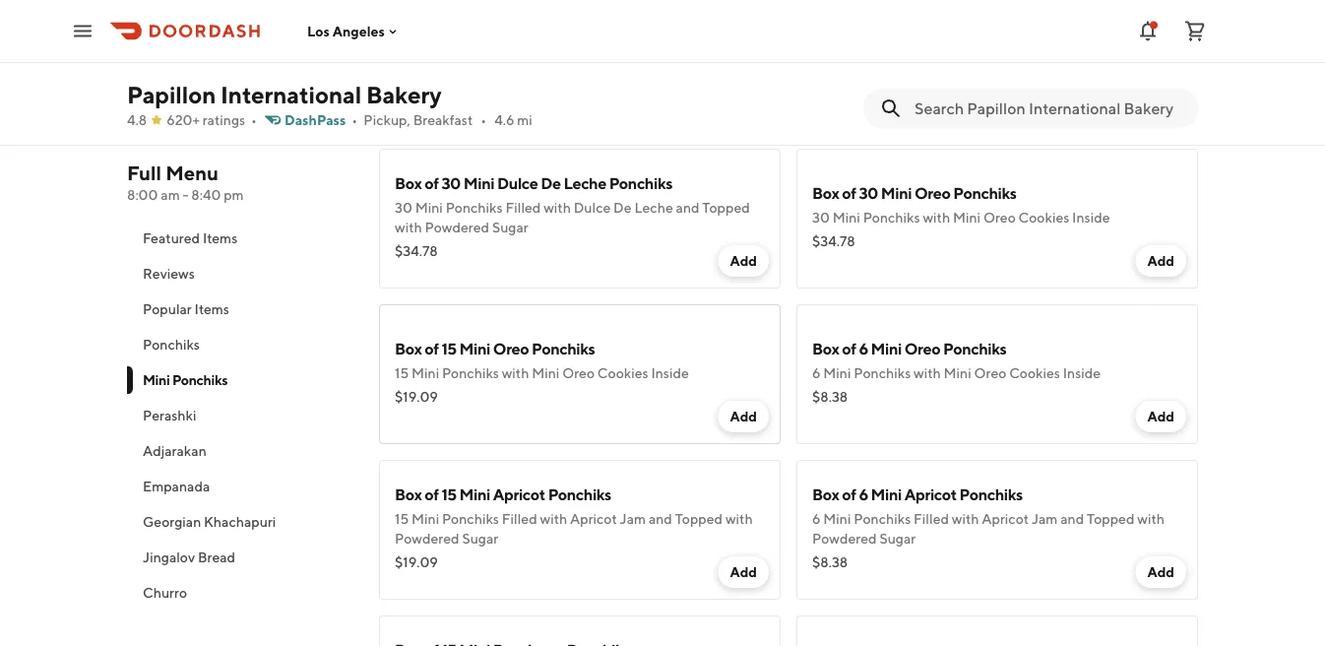 Task type: locate. For each thing, give the bounding box(es) containing it.
cookies
[[1019, 209, 1070, 226], [598, 365, 649, 381], [1010, 365, 1061, 381]]

0 horizontal spatial $34.78
[[395, 243, 438, 259]]

3 • from the left
[[481, 112, 487, 128]]

powdered inside box of 6 mini apricot ponchiks 6 mini ponchiks filled with apricot jam and topped with powdered sugar $8.38 add
[[813, 530, 877, 547]]

with
[[531, 44, 558, 60], [733, 44, 760, 60], [957, 54, 985, 70], [544, 199, 571, 216], [923, 209, 951, 226], [395, 219, 422, 235], [502, 365, 529, 381], [914, 365, 941, 381], [540, 511, 567, 527], [726, 511, 753, 527], [952, 511, 980, 527], [1138, 511, 1165, 527]]

box
[[395, 18, 422, 37], [395, 174, 422, 193], [813, 184, 839, 202], [395, 339, 422, 358], [813, 339, 839, 358], [395, 485, 422, 504], [813, 485, 839, 504]]

box inside box of 6 mini oreo ponchiks 6 mini ponchiks with mini oreo cookies inside $8.38 add
[[813, 339, 839, 358]]

of inside box of 6 mini raspberry ponchiks 6 mini ponchiks filled with raspberry jam and topped with powdered sugar $8.38
[[425, 18, 439, 37]]

$34.78
[[813, 233, 856, 249], [395, 243, 438, 259]]

6
[[442, 18, 451, 37], [395, 44, 403, 60], [859, 339, 868, 358], [813, 365, 821, 381], [859, 485, 868, 504], [813, 511, 821, 527]]

$8.38 inside box of 6 mini oreo ponchiks 6 mini ponchiks with mini oreo cookies inside $8.38 add
[[813, 389, 848, 405]]

original
[[987, 54, 1038, 70]]

menu
[[166, 162, 219, 185]]

topped inside box of 30 mini dulce de leche ponchiks 30 mini ponchiks filled with dulce de leche and topped with powdered sugar $34.78 add
[[703, 199, 750, 216]]

0 vertical spatial raspberry
[[487, 18, 558, 37]]

oreo
[[915, 184, 951, 202], [984, 209, 1016, 226], [493, 339, 529, 358], [905, 339, 941, 358], [563, 365, 595, 381], [975, 365, 1007, 381]]

0 vertical spatial $19.09
[[395, 389, 438, 405]]

inside inside box of 6 mini oreo ponchiks 6 mini ponchiks with mini oreo cookies inside $8.38 add
[[1063, 365, 1101, 381]]

jam inside box of 6 mini apricot ponchiks 6 mini ponchiks filled with apricot jam and topped with powdered sugar $8.38 add
[[1032, 511, 1058, 527]]

reviews
[[143, 265, 195, 282]]

inside
[[1073, 209, 1110, 226], [651, 365, 689, 381], [1063, 365, 1101, 381]]

0 vertical spatial dulce
[[497, 174, 538, 193]]

empanada button
[[127, 469, 356, 504]]

1 vertical spatial $8.38
[[813, 389, 848, 405]]

perashki
[[143, 407, 197, 423]]

featured
[[143, 230, 200, 246]]

ratings
[[203, 112, 245, 128]]

add
[[1148, 97, 1175, 113], [730, 253, 757, 269], [1148, 253, 1175, 269], [730, 408, 757, 424], [1148, 408, 1175, 424], [730, 564, 757, 580], [1148, 564, 1175, 580]]

box inside box of 30 mini oreo ponchiks 30 mini ponchiks with mini oreo cookies inside $34.78 add
[[813, 184, 839, 202]]

$34.78 inside box of 30 mini oreo ponchiks 30 mini ponchiks with mini oreo cookies inside $34.78 add
[[813, 233, 856, 249]]

filled inside box of 6 mini raspberry ponchiks 6 mini ponchiks filled with raspberry jam and topped with powdered sugar $8.38
[[496, 44, 528, 60]]

perashki button
[[127, 398, 356, 433]]

add button
[[1136, 90, 1187, 121], [718, 245, 769, 277], [1136, 245, 1187, 277], [718, 401, 769, 432], [1136, 401, 1187, 432], [718, 556, 769, 588], [1136, 556, 1187, 588]]

georgian khachapuri button
[[127, 504, 356, 540]]

filled
[[506, 199, 541, 216], [502, 511, 537, 527], [914, 511, 949, 527]]

filled inside the box of 15 mini apricot ponchiks 15 mini ponchiks filled with apricot jam and topped with powdered sugar $19.09 add
[[502, 511, 537, 527]]

topped inside box of 6 mini raspberry ponchiks 6 mini ponchiks filled with raspberry jam and topped with powdered sugar $8.38
[[683, 44, 730, 60]]

$8.38 inside box of 6 mini raspberry ponchiks 6 mini ponchiks filled with raspberry jam and topped with powdered sugar $8.38
[[395, 87, 431, 103]]

dulce
[[497, 174, 538, 193], [574, 199, 611, 216]]

inside inside box of 15 mini oreo ponchiks 15 mini ponchiks with mini oreo cookies inside $19.09 add
[[651, 365, 689, 381]]

of inside box of 15 mini oreo ponchiks 15 mini ponchiks with mini oreo cookies inside $19.09 add
[[425, 339, 439, 358]]

sugar inside box of 6 mini apricot ponchiks 6 mini ponchiks filled with apricot jam and topped with powdered sugar $8.38 add
[[880, 530, 916, 547]]

of inside box of 30 mini dulce de leche ponchiks 30 mini ponchiks filled with dulce de leche and topped with powdered sugar $34.78 add
[[425, 174, 439, 193]]

of for box of 6 mini apricot ponchiks
[[842, 485, 856, 504]]

sugar inside box of 30 mini dulce de leche ponchiks 30 mini ponchiks filled with dulce de leche and topped with powdered sugar $34.78 add
[[492, 219, 529, 235]]

box of 6 mini raspberry ponchiks 6 mini ponchiks filled with raspberry jam and topped with powdered sugar $8.38
[[395, 18, 760, 103]]

open menu image
[[71, 19, 95, 43]]

1 horizontal spatial leche
[[635, 199, 673, 216]]

of inside box of 6 mini apricot ponchiks 6 mini ponchiks filled with apricot jam and topped with powdered sugar $8.38 add
[[842, 485, 856, 504]]

1 horizontal spatial de
[[614, 199, 632, 216]]

topped for box of 6 mini apricot ponchiks 6 mini ponchiks filled with apricot jam and topped with powdered sugar $8.38 add
[[1087, 511, 1135, 527]]

• for pickup, breakfast • 4.6 mi
[[481, 112, 487, 128]]

•
[[251, 112, 257, 128], [352, 112, 358, 128], [481, 112, 487, 128]]

$19.09
[[395, 389, 438, 405], [395, 554, 438, 570]]

mi
[[517, 112, 533, 128]]

1 $19.09 from the top
[[395, 389, 438, 405]]

0 vertical spatial $8.38
[[395, 87, 431, 103]]

0 horizontal spatial de
[[541, 174, 561, 193]]

pickup, breakfast • 4.6 mi
[[364, 112, 533, 128]]

leche
[[564, 174, 607, 193], [635, 199, 673, 216]]

• right ratings
[[251, 112, 257, 128]]

1 • from the left
[[251, 112, 257, 128]]

cookies for box of 30 mini oreo ponchiks
[[1019, 209, 1070, 226]]

topped for box of 6 mini raspberry ponchiks 6 mini ponchiks filled with raspberry jam and topped with powdered sugar $8.38
[[683, 44, 730, 60]]

powdered inside box of 30 mini dulce de leche ponchiks 30 mini ponchiks filled with dulce de leche and topped with powdered sugar $34.78 add
[[425, 219, 490, 235]]

2 • from the left
[[352, 112, 358, 128]]

• left pickup,
[[352, 112, 358, 128]]

bakery
[[366, 80, 442, 108]]

8:00
[[127, 187, 158, 203]]

box of 6 mini oreo ponchiks 6 mini ponchiks with mini oreo cookies inside $8.38 add
[[813, 339, 1175, 424]]

box of 6 mini apricot ponchiks 6 mini ponchiks filled with apricot jam and topped with powdered sugar $8.38 add
[[813, 485, 1175, 580]]

4.6
[[495, 112, 515, 128]]

apricot
[[493, 485, 545, 504], [905, 485, 957, 504], [570, 511, 617, 527], [982, 511, 1029, 527]]

box for box of 15 mini apricot ponchiks
[[395, 485, 422, 504]]

of inside the box of 15 mini apricot ponchiks 15 mini ponchiks filled with apricot jam and topped with powdered sugar $19.09 add
[[425, 485, 439, 504]]

0 vertical spatial items
[[203, 230, 238, 246]]

cookies inside box of 30 mini oreo ponchiks 30 mini ponchiks with mini oreo cookies inside $34.78 add
[[1019, 209, 1070, 226]]

custard
[[1041, 54, 1088, 70]]

$8.38
[[395, 87, 431, 103], [813, 389, 848, 405], [813, 554, 848, 570]]

items for featured items
[[203, 230, 238, 246]]

box of 30 mini dulce de leche ponchiks 30 mini ponchiks filled with dulce de leche and topped with powdered sugar $34.78 add
[[395, 174, 757, 269]]

of
[[425, 18, 439, 37], [425, 174, 439, 193], [842, 184, 856, 202], [425, 339, 439, 358], [842, 339, 856, 358], [425, 485, 439, 504], [842, 485, 856, 504]]

powdered for box of 15 mini apricot ponchiks 15 mini ponchiks filled with apricot jam and topped with powdered sugar $19.09 add
[[395, 530, 460, 547]]

items inside button
[[195, 301, 229, 317]]

box for box of 30 mini dulce de leche ponchiks
[[395, 174, 422, 193]]

1 vertical spatial $19.09
[[395, 554, 438, 570]]

full menu 8:00 am - 8:40 pm
[[127, 162, 244, 203]]

powdered
[[395, 64, 460, 80], [425, 219, 490, 235], [395, 530, 460, 547], [813, 530, 877, 547]]

1 vertical spatial raspberry
[[561, 44, 625, 60]]

powdered inside the box of 15 mini apricot ponchiks 15 mini ponchiks filled with apricot jam and topped with powdered sugar $19.09 add
[[395, 530, 460, 547]]

jam
[[627, 44, 654, 60], [620, 511, 646, 527], [1032, 511, 1058, 527]]

georgian
[[143, 514, 201, 530]]

topped inside the box of 15 mini apricot ponchiks 15 mini ponchiks filled with apricot jam and topped with powdered sugar $19.09 add
[[675, 511, 723, 527]]

cookies inside box of 6 mini oreo ponchiks 6 mini ponchiks with mini oreo cookies inside $8.38 add
[[1010, 365, 1061, 381]]

sugar
[[462, 64, 499, 80], [492, 219, 529, 235], [462, 530, 499, 547], [880, 530, 916, 547]]

jingalov bread
[[143, 549, 236, 565]]

featured items button
[[127, 221, 356, 256]]

box of 30 mini oreo ponchiks 30 mini ponchiks with mini oreo cookies inside $34.78 add
[[813, 184, 1175, 269]]

0 vertical spatial de
[[541, 174, 561, 193]]

add inside box of 15 mini oreo ponchiks 15 mini ponchiks with mini oreo cookies inside $19.09 add
[[730, 408, 757, 424]]

0 vertical spatial leche
[[564, 174, 607, 193]]

add inside box of 30 mini oreo ponchiks 30 mini ponchiks with mini oreo cookies inside $34.78 add
[[1148, 253, 1175, 269]]

churro
[[143, 585, 187, 601]]

and inside box of 6 mini apricot ponchiks 6 mini ponchiks filled with apricot jam and topped with powdered sugar $8.38 add
[[1061, 511, 1085, 527]]

inside inside box of 30 mini oreo ponchiks 30 mini ponchiks with mini oreo cookies inside $34.78 add
[[1073, 209, 1110, 226]]

30
[[813, 54, 830, 70], [442, 174, 461, 193], [859, 184, 879, 202], [395, 199, 413, 216], [813, 209, 830, 226]]

filled left 'original'
[[923, 54, 955, 70]]

add inside box of 6 mini apricot ponchiks 6 mini ponchiks filled with apricot jam and topped with powdered sugar $8.38 add
[[1148, 564, 1175, 580]]

box for box of 6 mini oreo ponchiks
[[813, 339, 839, 358]]

cookies inside box of 15 mini oreo ponchiks 15 mini ponchiks with mini oreo cookies inside $19.09 add
[[598, 365, 649, 381]]

powdered inside box of 6 mini raspberry ponchiks 6 mini ponchiks filled with raspberry jam and topped with powdered sugar $8.38
[[395, 64, 460, 80]]

international
[[221, 80, 362, 108]]

topped inside box of 6 mini apricot ponchiks 6 mini ponchiks filled with apricot jam and topped with powdered sugar $8.38 add
[[1087, 511, 1135, 527]]

items
[[203, 230, 238, 246], [195, 301, 229, 317]]

$8.38 inside box of 6 mini apricot ponchiks 6 mini ponchiks filled with apricot jam and topped with powdered sugar $8.38 add
[[813, 554, 848, 570]]

raspberry
[[487, 18, 558, 37], [561, 44, 625, 60]]

georgian khachapuri
[[143, 514, 276, 530]]

2 vertical spatial $8.38
[[813, 554, 848, 570]]

$19.09 inside box of 15 mini oreo ponchiks 15 mini ponchiks with mini oreo cookies inside $19.09 add
[[395, 389, 438, 405]]

620+ ratings •
[[167, 112, 257, 128]]

de
[[541, 174, 561, 193], [614, 199, 632, 216]]

ponchiks
[[561, 18, 624, 37], [437, 44, 494, 60], [863, 54, 920, 70], [609, 174, 673, 193], [954, 184, 1017, 202], [446, 199, 503, 216], [863, 209, 920, 226], [143, 336, 200, 353], [532, 339, 595, 358], [944, 339, 1007, 358], [442, 365, 499, 381], [854, 365, 911, 381], [172, 372, 228, 388], [548, 485, 612, 504], [960, 485, 1023, 504], [442, 511, 499, 527], [854, 511, 911, 527]]

0 horizontal spatial •
[[251, 112, 257, 128]]

1 horizontal spatial •
[[352, 112, 358, 128]]

filled for box of 6 mini apricot ponchiks
[[914, 511, 949, 527]]

filled up 4.6
[[496, 44, 528, 60]]

sugar inside box of 6 mini raspberry ponchiks 6 mini ponchiks filled with raspberry jam and topped with powdered sugar $8.38
[[462, 64, 499, 80]]

jam inside the box of 15 mini apricot ponchiks 15 mini ponchiks filled with apricot jam and topped with powdered sugar $19.09 add
[[620, 511, 646, 527]]

0 horizontal spatial leche
[[564, 174, 607, 193]]

items up reviews button
[[203, 230, 238, 246]]

0 items, open order cart image
[[1184, 19, 1207, 43]]

and
[[656, 44, 680, 60], [676, 199, 700, 216], [649, 511, 673, 527], [1061, 511, 1085, 527]]

and inside the box of 15 mini apricot ponchiks 15 mini ponchiks filled with apricot jam and topped with powdered sugar $19.09 add
[[649, 511, 673, 527]]

1 horizontal spatial raspberry
[[561, 44, 625, 60]]

full
[[127, 162, 162, 185]]

2 horizontal spatial •
[[481, 112, 487, 128]]

2 $19.09 from the top
[[395, 554, 438, 570]]

pickup,
[[364, 112, 411, 128]]

1 horizontal spatial $34.78
[[813, 233, 856, 249]]

filled inside box of 6 mini apricot ponchiks 6 mini ponchiks filled with apricot jam and topped with powdered sugar $8.38 add
[[914, 511, 949, 527]]

box for box of 15 mini oreo ponchiks
[[395, 339, 422, 358]]

with inside box of 15 mini oreo ponchiks 15 mini ponchiks with mini oreo cookies inside $19.09 add
[[502, 365, 529, 381]]

and for box of 15 mini apricot ponchiks 15 mini ponchiks filled with apricot jam and topped with powdered sugar $19.09 add
[[649, 511, 673, 527]]

1 horizontal spatial filled
[[923, 54, 955, 70]]

jingalov bread button
[[127, 540, 356, 575]]

papillon international bakery
[[127, 80, 442, 108]]

• left 4.6
[[481, 112, 487, 128]]

items inside button
[[203, 230, 238, 246]]

reviews button
[[127, 256, 356, 292]]

1 vertical spatial dulce
[[574, 199, 611, 216]]

of inside box of 6 mini oreo ponchiks 6 mini ponchiks with mini oreo cookies inside $8.38 add
[[842, 339, 856, 358]]

items right popular
[[195, 301, 229, 317]]

of inside box of 30 mini oreo ponchiks 30 mini ponchiks with mini oreo cookies inside $34.78 add
[[842, 184, 856, 202]]

sugar inside the box of 15 mini apricot ponchiks 15 mini ponchiks filled with apricot jam and topped with powdered sugar $19.09 add
[[462, 530, 499, 547]]

0 horizontal spatial filled
[[496, 44, 528, 60]]

add button for box of 30 mini oreo ponchiks
[[1136, 245, 1187, 277]]

sugar for box of 15 mini apricot ponchiks 15 mini ponchiks filled with apricot jam and topped with powdered sugar $19.09 add
[[462, 530, 499, 547]]

topped
[[683, 44, 730, 60], [703, 199, 750, 216], [675, 511, 723, 527], [1087, 511, 1135, 527]]

1 vertical spatial leche
[[635, 199, 673, 216]]

1 vertical spatial items
[[195, 301, 229, 317]]

cookies for box of 15 mini oreo ponchiks
[[598, 365, 649, 381]]

box inside the box of 15 mini apricot ponchiks 15 mini ponchiks filled with apricot jam and topped with powdered sugar $19.09 add
[[395, 485, 422, 504]]

box inside box of 6 mini apricot ponchiks 6 mini ponchiks filled with apricot jam and topped with powdered sugar $8.38 add
[[813, 485, 839, 504]]

box inside box of 30 mini dulce de leche ponchiks 30 mini ponchiks filled with dulce de leche and topped with powdered sugar $34.78 add
[[395, 174, 422, 193]]

box inside box of 15 mini oreo ponchiks 15 mini ponchiks with mini oreo cookies inside $19.09 add
[[395, 339, 422, 358]]

15
[[442, 339, 457, 358], [395, 365, 409, 381], [442, 485, 457, 504], [395, 511, 409, 527]]

add inside the box of 15 mini apricot ponchiks 15 mini ponchiks filled with apricot jam and topped with powdered sugar $19.09 add
[[730, 564, 757, 580]]

filled
[[496, 44, 528, 60], [923, 54, 955, 70]]

papillon
[[127, 80, 216, 108]]

mini
[[454, 18, 485, 37], [406, 44, 434, 60], [833, 54, 861, 70], [464, 174, 495, 193], [881, 184, 912, 202], [415, 199, 443, 216], [833, 209, 861, 226], [953, 209, 981, 226], [460, 339, 490, 358], [871, 339, 902, 358], [412, 365, 439, 381], [532, 365, 560, 381], [824, 365, 851, 381], [944, 365, 972, 381], [143, 372, 170, 388], [460, 485, 490, 504], [871, 485, 902, 504], [412, 511, 439, 527], [824, 511, 851, 527]]

dashpass •
[[285, 112, 358, 128]]

Item Search search field
[[915, 98, 1183, 119]]

and inside box of 6 mini raspberry ponchiks 6 mini ponchiks filled with raspberry jam and topped with powdered sugar $8.38
[[656, 44, 680, 60]]

0 horizontal spatial dulce
[[497, 174, 538, 193]]



Task type: vqa. For each thing, say whether or not it's contained in the screenshot.


Task type: describe. For each thing, give the bounding box(es) containing it.
-
[[183, 187, 189, 203]]

box inside box of 6 mini raspberry ponchiks 6 mini ponchiks filled with raspberry jam and topped with powdered sugar $8.38
[[395, 18, 422, 37]]

popular items button
[[127, 292, 356, 327]]

of for box of 15 mini oreo ponchiks
[[425, 339, 439, 358]]

8:40
[[191, 187, 221, 203]]

box for box of 30 mini oreo ponchiks
[[813, 184, 839, 202]]

and inside box of 30 mini dulce de leche ponchiks 30 mini ponchiks filled with dulce de leche and topped with powdered sugar $34.78 add
[[676, 199, 700, 216]]

jam for box of 15 mini apricot ponchiks
[[620, 511, 646, 527]]

jingalov
[[143, 549, 195, 565]]

mini ponchiks
[[143, 372, 228, 388]]

powdered for box of 6 mini raspberry ponchiks 6 mini ponchiks filled with raspberry jam and topped with powdered sugar $8.38
[[395, 64, 460, 80]]

inside for box of 30 mini oreo ponchiks
[[1073, 209, 1110, 226]]

inside for box of 6 mini oreo ponchiks
[[1063, 365, 1101, 381]]

0 horizontal spatial raspberry
[[487, 18, 558, 37]]

churro button
[[127, 575, 356, 611]]

jam inside box of 6 mini raspberry ponchiks 6 mini ponchiks filled with raspberry jam and topped with powdered sugar $8.38
[[627, 44, 654, 60]]

$8.38 for raspberry
[[395, 87, 431, 103]]

inside for box of 15 mini oreo ponchiks
[[651, 365, 689, 381]]

add inside box of 6 mini oreo ponchiks 6 mini ponchiks with mini oreo cookies inside $8.38 add
[[1148, 408, 1175, 424]]

khachapuri
[[204, 514, 276, 530]]

30 mini ponchiks filled with original custard
[[813, 54, 1088, 70]]

add button for box of 30 mini dulce de leche ponchiks
[[718, 245, 769, 277]]

and for box of 6 mini apricot ponchiks 6 mini ponchiks filled with apricot jam and topped with powdered sugar $8.38 add
[[1061, 511, 1085, 527]]

los angeles button
[[307, 23, 401, 39]]

add button for box of 15 mini oreo ponchiks
[[718, 401, 769, 432]]

filled for box of 15 mini apricot ponchiks
[[502, 511, 537, 527]]

1 vertical spatial de
[[614, 199, 632, 216]]

topped for box of 15 mini apricot ponchiks 15 mini ponchiks filled with apricot jam and topped with powdered sugar $19.09 add
[[675, 511, 723, 527]]

popular items
[[143, 301, 229, 317]]

of for box of 6 mini oreo ponchiks
[[842, 339, 856, 358]]

dashpass
[[285, 112, 346, 128]]

jam for box of 6 mini apricot ponchiks
[[1032, 511, 1058, 527]]

• for 620+ ratings •
[[251, 112, 257, 128]]

am
[[161, 187, 180, 203]]

ponchiks inside button
[[143, 336, 200, 353]]

of for box of 30 mini oreo ponchiks
[[842, 184, 856, 202]]

add button for box of 15 mini apricot ponchiks
[[718, 556, 769, 588]]

$19.09 inside the box of 15 mini apricot ponchiks 15 mini ponchiks filled with apricot jam and topped with powdered sugar $19.09 add
[[395, 554, 438, 570]]

notification bell image
[[1137, 19, 1160, 43]]

cookies for box of 6 mini oreo ponchiks
[[1010, 365, 1061, 381]]

sugar for box of 6 mini raspberry ponchiks 6 mini ponchiks filled with raspberry jam and topped with powdered sugar $8.38
[[462, 64, 499, 80]]

add button for box of 6 mini apricot ponchiks
[[1136, 556, 1187, 588]]

pm
[[224, 187, 244, 203]]

adjarakan button
[[127, 433, 356, 469]]

add button for box of 6 mini oreo ponchiks
[[1136, 401, 1187, 432]]

featured items
[[143, 230, 238, 246]]

los angeles
[[307, 23, 385, 39]]

box of 15 mini apricot ponchiks 15 mini ponchiks filled with apricot jam and topped with powdered sugar $19.09 add
[[395, 485, 757, 580]]

box of 15 mini oreo ponchiks 15 mini ponchiks with mini oreo cookies inside $19.09 add
[[395, 339, 757, 424]]

1 horizontal spatial dulce
[[574, 199, 611, 216]]

empanada
[[143, 478, 210, 494]]

adjarakan
[[143, 443, 207, 459]]

620+
[[167, 112, 200, 128]]

and for box of 6 mini raspberry ponchiks 6 mini ponchiks filled with raspberry jam and topped with powdered sugar $8.38
[[656, 44, 680, 60]]

items for popular items
[[195, 301, 229, 317]]

sugar for box of 6 mini apricot ponchiks 6 mini ponchiks filled with apricot jam and topped with powdered sugar $8.38 add
[[880, 530, 916, 547]]

angeles
[[333, 23, 385, 39]]

of for box of 30 mini dulce de leche ponchiks
[[425, 174, 439, 193]]

filled inside box of 30 mini dulce de leche ponchiks 30 mini ponchiks filled with dulce de leche and topped with powdered sugar $34.78 add
[[506, 199, 541, 216]]

of for box of 15 mini apricot ponchiks
[[425, 485, 439, 504]]

powdered for box of 6 mini apricot ponchiks 6 mini ponchiks filled with apricot jam and topped with powdered sugar $8.38 add
[[813, 530, 877, 547]]

$34.78 inside box of 30 mini dulce de leche ponchiks 30 mini ponchiks filled with dulce de leche and topped with powdered sugar $34.78 add
[[395, 243, 438, 259]]

with inside box of 6 mini oreo ponchiks 6 mini ponchiks with mini oreo cookies inside $8.38 add
[[914, 365, 941, 381]]

bread
[[198, 549, 236, 565]]

$8.38 for apricot
[[813, 554, 848, 570]]

4.8
[[127, 112, 147, 128]]

los
[[307, 23, 330, 39]]

breakfast
[[413, 112, 473, 128]]

add inside box of 30 mini dulce de leche ponchiks 30 mini ponchiks filled with dulce de leche and topped with powdered sugar $34.78 add
[[730, 253, 757, 269]]

with inside box of 30 mini oreo ponchiks 30 mini ponchiks with mini oreo cookies inside $34.78 add
[[923, 209, 951, 226]]

box for box of 6 mini apricot ponchiks
[[813, 485, 839, 504]]

ponchiks button
[[127, 327, 356, 362]]

popular
[[143, 301, 192, 317]]



